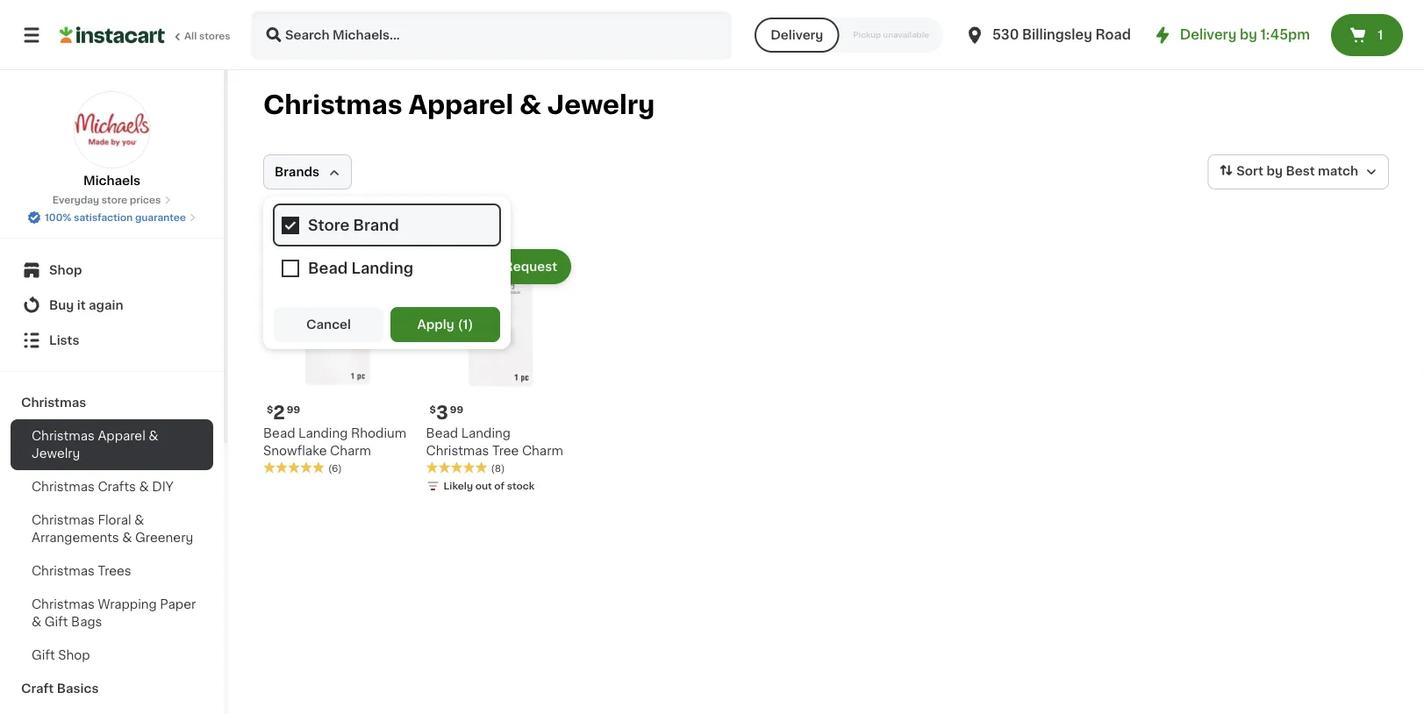 Task type: describe. For each thing, give the bounding box(es) containing it.
christmas inside christmas floral & arrangements & greenery
[[32, 514, 95, 527]]

charm for 2
[[330, 445, 371, 457]]

snowflake
[[263, 445, 327, 457]]

trees
[[98, 565, 131, 578]]

christmas floral & arrangements & greenery link
[[11, 504, 213, 555]]

100% satisfaction guarantee
[[45, 213, 186, 223]]

again
[[89, 299, 123, 312]]

delivery by 1:45pm
[[1181, 29, 1311, 41]]

diy
[[152, 481, 174, 493]]

likely
[[444, 482, 473, 491]]

rhodium
[[351, 427, 407, 439]]

crafts
[[98, 481, 136, 493]]

everyday
[[52, 195, 99, 205]]

floral
[[98, 514, 131, 527]]

landing for 3
[[461, 427, 511, 439]]

& inside christmas apparel & jewelry
[[149, 430, 159, 442]]

request button
[[492, 251, 570, 283]]

530
[[993, 29, 1019, 41]]

all stores link
[[60, 11, 232, 60]]

christmas trees link
[[11, 555, 213, 588]]

craft basics link
[[11, 672, 213, 706]]

& down floral in the bottom left of the page
[[122, 532, 132, 544]]

buy it again
[[49, 299, 123, 312]]

delivery button
[[755, 18, 839, 53]]

christmas crafts & diy
[[32, 481, 174, 493]]

lists
[[49, 334, 79, 347]]

by for delivery
[[1240, 29, 1258, 41]]

sort by
[[1237, 165, 1283, 177]]

product group containing 3
[[426, 246, 575, 497]]

sort
[[1237, 165, 1264, 177]]

michaels
[[83, 175, 140, 187]]

charm for 3
[[522, 445, 563, 457]]

bags
[[71, 616, 102, 629]]

christmas trees
[[32, 565, 131, 578]]

3
[[436, 404, 448, 422]]

christmas floral & arrangements & greenery
[[32, 514, 193, 544]]

delivery for delivery
[[771, 29, 824, 41]]

road
[[1096, 29, 1131, 41]]

michaels link
[[73, 91, 151, 190]]

add
[[372, 261, 398, 273]]

99 for 2
[[287, 405, 300, 414]]

2
[[273, 404, 285, 422]]

1 vertical spatial christmas apparel & jewelry
[[32, 430, 159, 460]]

0 vertical spatial jewelry
[[547, 93, 655, 118]]

christmas inside christmas wrapping paper & gift bags
[[32, 599, 95, 611]]

craft basics
[[21, 683, 99, 695]]

bead landing christmas tree charm
[[426, 427, 563, 457]]

store
[[102, 195, 127, 205]]

530 billingsley road
[[993, 29, 1131, 41]]

& right floral in the bottom left of the page
[[134, 514, 144, 527]]

1:45pm
[[1261, 29, 1311, 41]]

bead landing rhodium snowflake charm
[[263, 427, 407, 457]]

prices
[[130, 195, 161, 205]]

service type group
[[755, 18, 944, 53]]

1 inside button
[[1378, 29, 1384, 41]]

paper
[[160, 599, 196, 611]]

1 horizontal spatial apparel
[[409, 93, 514, 118]]

bead for 3
[[426, 427, 458, 439]]

all stores
[[184, 31, 231, 41]]

greenery
[[135, 532, 193, 544]]

(8)
[[491, 464, 505, 474]]

$ for 3
[[430, 405, 436, 414]]

& down search field
[[520, 93, 541, 118]]

buy it again link
[[11, 288, 213, 323]]

best match
[[1286, 165, 1359, 177]]

& inside christmas wrapping paper & gift bags
[[32, 616, 41, 629]]

landing for 2
[[299, 427, 348, 439]]

delivery for delivery by 1:45pm
[[1181, 29, 1237, 41]]

christmas wrapping paper & gift bags link
[[11, 588, 213, 639]]

gift inside christmas wrapping paper & gift bags
[[45, 616, 68, 629]]

match
[[1318, 165, 1359, 177]]

100%
[[45, 213, 72, 223]]

1 button
[[1332, 14, 1404, 56]]



Task type: vqa. For each thing, say whether or not it's contained in the screenshot.
the Lists
yes



Task type: locate. For each thing, give the bounding box(es) containing it.
99 right 2
[[287, 405, 300, 414]]

delivery
[[1181, 29, 1237, 41], [771, 29, 824, 41]]

buy
[[49, 299, 74, 312]]

0 horizontal spatial $
[[267, 405, 273, 414]]

by inside field
[[1267, 165, 1283, 177]]

gift
[[45, 616, 68, 629], [32, 650, 55, 662]]

2 product group from the left
[[426, 246, 575, 497]]

christmas apparel & jewelry down search field
[[263, 93, 655, 118]]

(
[[458, 319, 463, 331]]

christmas wrapping paper & gift bags
[[32, 599, 196, 629]]

0 vertical spatial shop
[[49, 264, 82, 277]]

apparel down search field
[[409, 93, 514, 118]]

0 horizontal spatial 99
[[287, 405, 300, 414]]

0 vertical spatial gift
[[45, 616, 68, 629]]

bead inside bead landing rhodium snowflake charm
[[263, 427, 295, 439]]

1 bead from the left
[[263, 427, 295, 439]]

christmas apparel & jewelry link
[[11, 420, 213, 471]]

gift shop
[[32, 650, 90, 662]]

2 charm from the left
[[522, 445, 563, 457]]

landing up snowflake
[[299, 427, 348, 439]]

1 vertical spatial gift
[[32, 650, 55, 662]]

apparel
[[409, 93, 514, 118], [98, 430, 146, 442]]

stores
[[199, 31, 231, 41]]

$ up bead landing christmas tree charm
[[430, 405, 436, 414]]

guarantee
[[135, 213, 186, 223]]

2 landing from the left
[[461, 427, 511, 439]]

product group
[[263, 246, 412, 476], [426, 246, 575, 497]]

$
[[267, 405, 273, 414], [430, 405, 436, 414]]

landing up tree
[[461, 427, 511, 439]]

0 horizontal spatial christmas apparel & jewelry
[[32, 430, 159, 460]]

1 charm from the left
[[330, 445, 371, 457]]

tree
[[492, 445, 519, 457]]

christmas crafts & diy link
[[11, 471, 213, 504]]

None search field
[[251, 11, 732, 60]]

by right "sort" at the top right
[[1267, 165, 1283, 177]]

1 99 from the left
[[287, 405, 300, 414]]

bead for 2
[[263, 427, 295, 439]]

shop
[[49, 264, 82, 277], [58, 650, 90, 662]]

everyday store prices
[[52, 195, 161, 205]]

wrapping
[[98, 599, 157, 611]]

michaels logo image
[[73, 91, 151, 169]]

best
[[1286, 165, 1315, 177]]

1 horizontal spatial product group
[[426, 246, 575, 497]]

1
[[1378, 29, 1384, 41], [463, 319, 468, 331]]

$ for 2
[[267, 405, 273, 414]]

billingsley
[[1023, 29, 1093, 41]]

& inside christmas crafts & diy link
[[139, 481, 149, 493]]

0 horizontal spatial 1
[[463, 319, 468, 331]]

apparel inside christmas apparel & jewelry
[[98, 430, 146, 442]]

0 horizontal spatial jewelry
[[32, 448, 80, 460]]

0 horizontal spatial apparel
[[98, 430, 146, 442]]

0 horizontal spatial product group
[[263, 246, 412, 476]]

1 vertical spatial by
[[1267, 165, 1283, 177]]

of
[[495, 482, 505, 491]]

99
[[287, 405, 300, 414], [450, 405, 464, 414]]

out
[[476, 482, 492, 491]]

0 vertical spatial 1
[[1378, 29, 1384, 41]]

shop link
[[11, 253, 213, 288]]

1 landing from the left
[[299, 427, 348, 439]]

1 $ from the left
[[267, 405, 273, 414]]

1 horizontal spatial 1
[[1378, 29, 1384, 41]]

charm up (6)
[[330, 445, 371, 457]]

charm right tree
[[522, 445, 563, 457]]

& up diy on the bottom of page
[[149, 430, 159, 442]]

1 vertical spatial shop
[[58, 650, 90, 662]]

1 horizontal spatial christmas apparel & jewelry
[[263, 93, 655, 118]]

99 inside $ 2 99
[[287, 405, 300, 414]]

by for sort
[[1267, 165, 1283, 177]]

apply
[[417, 319, 455, 331]]

christmas apparel & jewelry
[[263, 93, 655, 118], [32, 430, 159, 460]]

product group containing 2
[[263, 246, 412, 476]]

brands
[[275, 166, 320, 178]]

1 horizontal spatial by
[[1267, 165, 1283, 177]]

$ inside $ 2 99
[[267, 405, 273, 414]]

cancel button
[[274, 307, 384, 342]]

2 99 from the left
[[450, 405, 464, 414]]

0 horizontal spatial bead
[[263, 427, 295, 439]]

1 horizontal spatial charm
[[522, 445, 563, 457]]

0 vertical spatial by
[[1240, 29, 1258, 41]]

instacart logo image
[[60, 25, 165, 46]]

1 horizontal spatial jewelry
[[547, 93, 655, 118]]

brands button
[[263, 154, 352, 190]]

1 horizontal spatial $
[[430, 405, 436, 414]]

charm inside bead landing christmas tree charm
[[522, 445, 563, 457]]

lists link
[[11, 323, 213, 358]]

$ inside $ 3 99
[[430, 405, 436, 414]]

jewelry
[[547, 93, 655, 118], [32, 448, 80, 460]]

shop up "basics"
[[58, 650, 90, 662]]

bead down 2
[[263, 427, 295, 439]]

arrangements
[[32, 532, 119, 544]]

0 horizontal spatial delivery
[[771, 29, 824, 41]]

add button
[[339, 251, 407, 283]]

1 vertical spatial apparel
[[98, 430, 146, 442]]

Search field
[[253, 12, 730, 58]]

99 right 3
[[450, 405, 464, 414]]

it
[[77, 299, 86, 312]]

1 horizontal spatial 99
[[450, 405, 464, 414]]

all
[[184, 31, 197, 41]]

christmas inside bead landing christmas tree charm
[[426, 445, 489, 457]]

apparel down christmas link
[[98, 430, 146, 442]]

bead down 3
[[426, 427, 458, 439]]

1 vertical spatial 1
[[463, 319, 468, 331]]

)
[[468, 319, 473, 331]]

99 inside $ 3 99
[[450, 405, 464, 414]]

by
[[1240, 29, 1258, 41], [1267, 165, 1283, 177]]

landing inside bead landing christmas tree charm
[[461, 427, 511, 439]]

likely out of stock
[[444, 482, 535, 491]]

stock
[[507, 482, 535, 491]]

$ 3 99
[[430, 404, 464, 422]]

0 horizontal spatial by
[[1240, 29, 1258, 41]]

everyday store prices link
[[52, 193, 171, 207]]

1 horizontal spatial landing
[[461, 427, 511, 439]]

request
[[504, 261, 558, 273]]

gift shop link
[[11, 639, 213, 672]]

530 billingsley road button
[[965, 11, 1131, 60]]

gift up craft
[[32, 650, 55, 662]]

0 vertical spatial apparel
[[409, 93, 514, 118]]

99 for 3
[[450, 405, 464, 414]]

$ up snowflake
[[267, 405, 273, 414]]

apply ( 1 )
[[417, 319, 473, 331]]

2 bead from the left
[[426, 427, 458, 439]]

(6)
[[328, 464, 342, 474]]

delivery inside "button"
[[771, 29, 824, 41]]

delivery by 1:45pm link
[[1152, 25, 1311, 46]]

bead inside bead landing christmas tree charm
[[426, 427, 458, 439]]

1 product group from the left
[[263, 246, 412, 476]]

1 horizontal spatial bead
[[426, 427, 458, 439]]

&
[[520, 93, 541, 118], [149, 430, 159, 442], [139, 481, 149, 493], [134, 514, 144, 527], [122, 532, 132, 544], [32, 616, 41, 629]]

0 horizontal spatial landing
[[299, 427, 348, 439]]

0 vertical spatial christmas apparel & jewelry
[[263, 93, 655, 118]]

satisfaction
[[74, 213, 133, 223]]

gift left bags
[[45, 616, 68, 629]]

1 horizontal spatial delivery
[[1181, 29, 1237, 41]]

basics
[[57, 683, 99, 695]]

landing inside bead landing rhodium snowflake charm
[[299, 427, 348, 439]]

landing
[[299, 427, 348, 439], [461, 427, 511, 439]]

1 vertical spatial jewelry
[[32, 448, 80, 460]]

100% satisfaction guarantee button
[[27, 207, 197, 225]]

& left diy on the bottom of page
[[139, 481, 149, 493]]

★★★★★
[[263, 462, 325, 474], [263, 462, 325, 474], [426, 462, 488, 474], [426, 462, 488, 474]]

craft
[[21, 683, 54, 695]]

2 $ from the left
[[430, 405, 436, 414]]

christmas link
[[11, 386, 213, 420]]

Best match Sort by field
[[1208, 154, 1390, 190]]

shop up buy
[[49, 264, 82, 277]]

christmas apparel & jewelry up christmas crafts & diy
[[32, 430, 159, 460]]

cancel
[[306, 319, 351, 331]]

charm
[[330, 445, 371, 457], [522, 445, 563, 457]]

by left '1:45pm'
[[1240, 29, 1258, 41]]

& up gift shop
[[32, 616, 41, 629]]

0 horizontal spatial charm
[[330, 445, 371, 457]]

$ 2 99
[[267, 404, 300, 422]]

charm inside bead landing rhodium snowflake charm
[[330, 445, 371, 457]]



